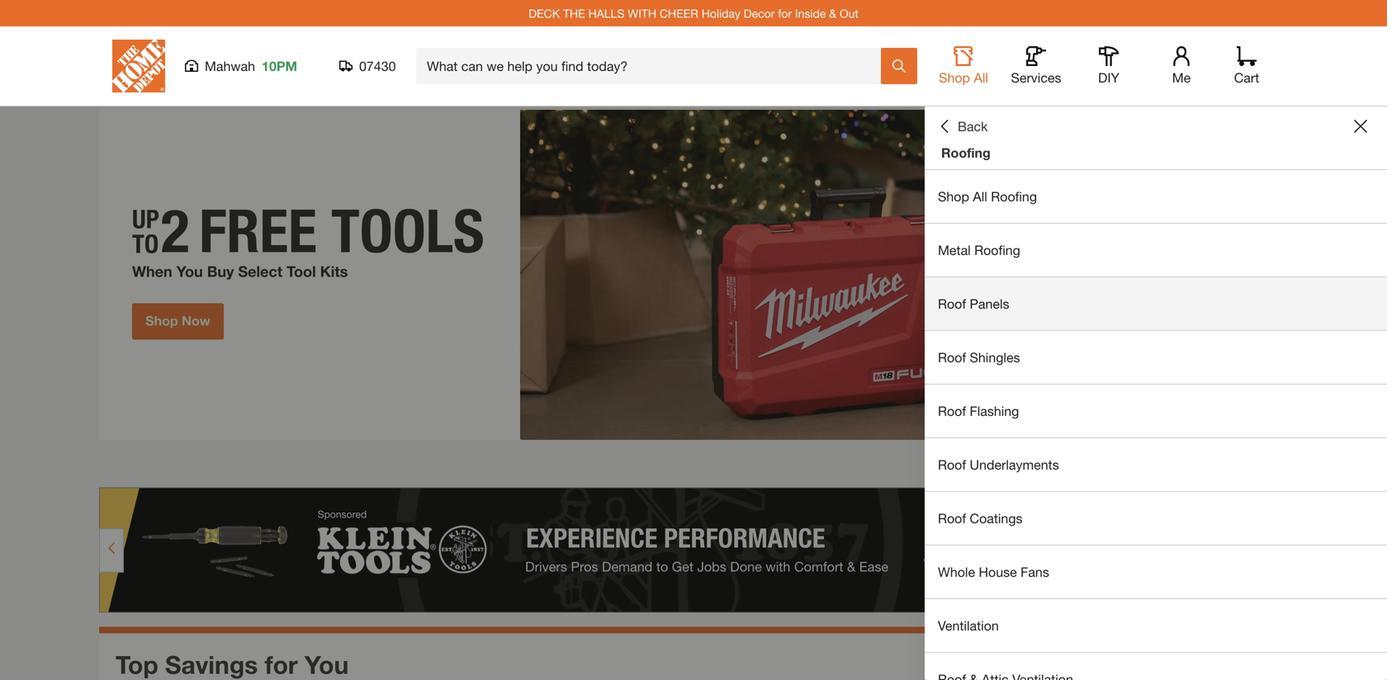 Task type: vqa. For each thing, say whether or not it's contained in the screenshot.
Available for pickup image in the 3 / 15 group
no



Task type: locate. For each thing, give the bounding box(es) containing it.
roof for roof coatings
[[938, 511, 966, 527]]

metal roofing link
[[925, 224, 1387, 277]]

roof panels
[[938, 296, 1010, 312]]

top
[[116, 650, 158, 680]]

0 vertical spatial all
[[974, 70, 989, 85]]

0 horizontal spatial for
[[265, 650, 298, 680]]

1 vertical spatial all
[[973, 189, 988, 204]]

roof shingles
[[938, 350, 1020, 365]]

fans
[[1021, 564, 1050, 580]]

2 vertical spatial roofing
[[975, 242, 1021, 258]]

&
[[829, 6, 837, 20]]

roofing down back "button"
[[942, 145, 991, 161]]

roof for roof panels
[[938, 296, 966, 312]]

for left you on the bottom
[[265, 650, 298, 680]]

holiday
[[702, 6, 741, 20]]

shop all roofing link
[[925, 170, 1387, 223]]

shop
[[939, 70, 970, 85], [938, 189, 970, 204]]

roof inside the roof shingles link
[[938, 350, 966, 365]]

drawer close image
[[1354, 120, 1368, 133]]

for
[[778, 6, 792, 20], [265, 650, 298, 680]]

whole house fans link
[[925, 546, 1387, 599]]

2 roof from the top
[[938, 350, 966, 365]]

decor
[[744, 6, 775, 20]]

metal roofing
[[938, 242, 1021, 258]]

flashing
[[970, 403, 1019, 419]]

1 vertical spatial shop
[[938, 189, 970, 204]]

roof for roof flashing
[[938, 403, 966, 419]]

shop all
[[939, 70, 989, 85]]

roof left coatings
[[938, 511, 966, 527]]

What can we help you find today? search field
[[427, 49, 880, 83]]

shop inside shop all roofing link
[[938, 189, 970, 204]]

shop for shop all roofing
[[938, 189, 970, 204]]

all up metal roofing
[[973, 189, 988, 204]]

roof underlayments
[[938, 457, 1059, 473]]

roofing right metal
[[975, 242, 1021, 258]]

roof
[[938, 296, 966, 312], [938, 350, 966, 365], [938, 403, 966, 419], [938, 457, 966, 473], [938, 511, 966, 527]]

roof inside roof flashing link
[[938, 403, 966, 419]]

all inside button
[[974, 70, 989, 85]]

coatings
[[970, 511, 1023, 527]]

diy
[[1099, 70, 1120, 85]]

shop up back "button"
[[939, 70, 970, 85]]

mahwah
[[205, 58, 255, 74]]

metal
[[938, 242, 971, 258]]

roof inside roof coatings link
[[938, 511, 966, 527]]

roof panels link
[[925, 277, 1387, 330]]

services button
[[1010, 46, 1063, 86]]

roof left shingles
[[938, 350, 966, 365]]

deck
[[529, 6, 560, 20]]

4 roof from the top
[[938, 457, 966, 473]]

deck the halls with cheer holiday decor for inside & out link
[[529, 6, 859, 20]]

out
[[840, 6, 859, 20]]

roof down roof flashing at right bottom
[[938, 457, 966, 473]]

07430 button
[[339, 58, 396, 74]]

inside
[[795, 6, 826, 20]]

1 vertical spatial for
[[265, 650, 298, 680]]

roof underlayments link
[[925, 439, 1387, 491]]

all for shop all
[[974, 70, 989, 85]]

roof coatings link
[[925, 492, 1387, 545]]

roof inside roof panels link
[[938, 296, 966, 312]]

roof left panels
[[938, 296, 966, 312]]

0 vertical spatial for
[[778, 6, 792, 20]]

roof inside roof underlayments link
[[938, 457, 966, 473]]

0 vertical spatial shop
[[939, 70, 970, 85]]

menu
[[925, 170, 1387, 681]]

you
[[305, 650, 349, 680]]

5 roof from the top
[[938, 511, 966, 527]]

all
[[974, 70, 989, 85], [973, 189, 988, 204]]

roofing up metal roofing
[[991, 189, 1037, 204]]

roofing
[[942, 145, 991, 161], [991, 189, 1037, 204], [975, 242, 1021, 258]]

cart
[[1234, 70, 1260, 85]]

10pm
[[262, 58, 297, 74]]

panels
[[970, 296, 1010, 312]]

07430
[[359, 58, 396, 74]]

savings
[[165, 650, 258, 680]]

1 roof from the top
[[938, 296, 966, 312]]

for left inside
[[778, 6, 792, 20]]

shingles
[[970, 350, 1020, 365]]

roof left flashing
[[938, 403, 966, 419]]

shop inside shop all button
[[939, 70, 970, 85]]

shop up metal
[[938, 189, 970, 204]]

roof coatings
[[938, 511, 1023, 527]]

halls
[[588, 6, 625, 20]]

3 roof from the top
[[938, 403, 966, 419]]

1 vertical spatial roofing
[[991, 189, 1037, 204]]

all up back
[[974, 70, 989, 85]]



Task type: describe. For each thing, give the bounding box(es) containing it.
diy button
[[1083, 46, 1136, 86]]

ventilation
[[938, 618, 999, 634]]

menu containing shop all roofing
[[925, 170, 1387, 681]]

the
[[563, 6, 585, 20]]

shop for shop all
[[939, 70, 970, 85]]

with
[[628, 6, 657, 20]]

1 horizontal spatial for
[[778, 6, 792, 20]]

shop all roofing
[[938, 189, 1037, 204]]

me button
[[1155, 46, 1208, 86]]

underlayments
[[970, 457, 1059, 473]]

roof shingles link
[[925, 331, 1387, 384]]

0 vertical spatial roofing
[[942, 145, 991, 161]]

whole
[[938, 564, 975, 580]]

mahwah 10pm
[[205, 58, 297, 74]]

back button
[[938, 118, 988, 135]]

top savings for you
[[116, 650, 349, 680]]

shop all button
[[937, 46, 990, 86]]

cheer
[[660, 6, 699, 20]]

ventilation link
[[925, 600, 1387, 652]]

image for 30nov2023-hp-bau-mw44-45 image
[[99, 110, 1288, 440]]

deck the halls with cheer holiday decor for inside & out
[[529, 6, 859, 20]]

roof flashing link
[[925, 385, 1387, 438]]

roof flashing
[[938, 403, 1019, 419]]

cart link
[[1229, 46, 1265, 86]]

house
[[979, 564, 1017, 580]]

services
[[1011, 70, 1062, 85]]

all for shop all roofing
[[973, 189, 988, 204]]

the home depot logo image
[[112, 40, 165, 92]]

back
[[958, 119, 988, 134]]

roof for roof underlayments
[[938, 457, 966, 473]]

whole house fans
[[938, 564, 1050, 580]]

me
[[1173, 70, 1191, 85]]

roof for roof shingles
[[938, 350, 966, 365]]

feedback link image
[[1365, 279, 1387, 368]]



